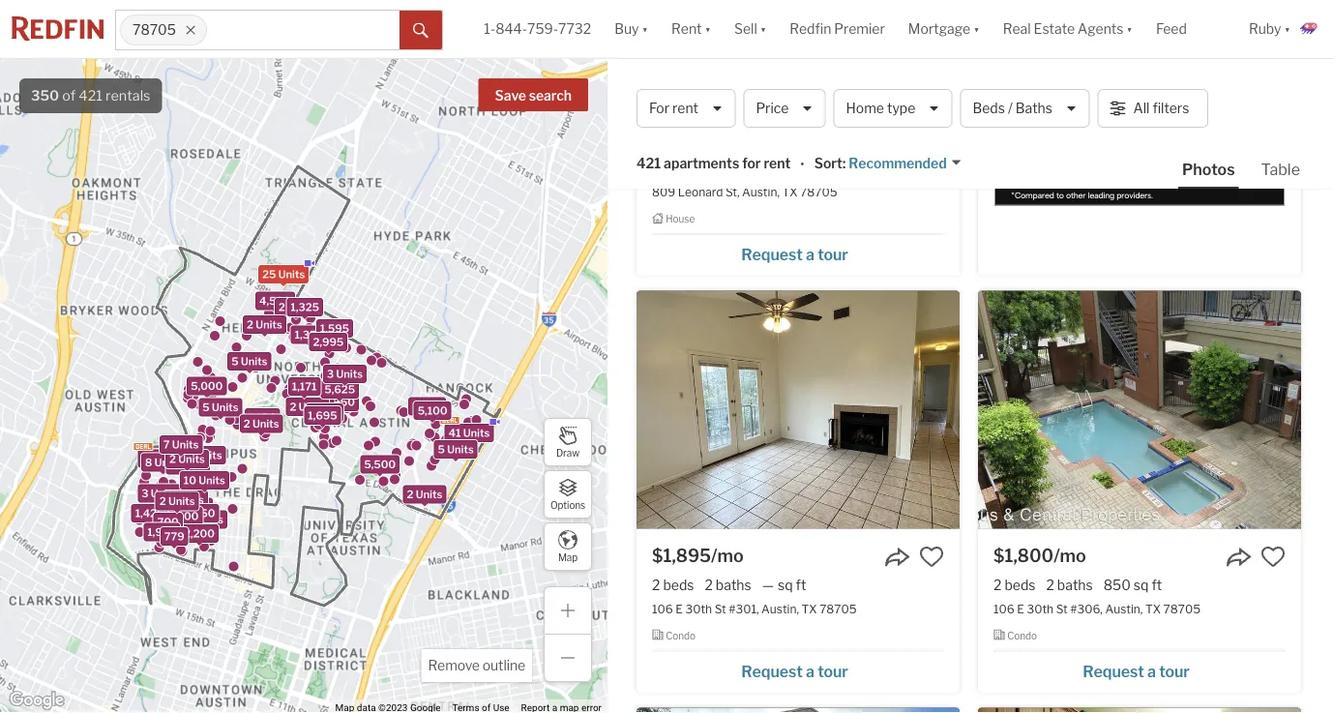 Task type: locate. For each thing, give the bounding box(es) containing it.
0 horizontal spatial 2 beds
[[652, 577, 694, 594]]

buy ▾ button
[[615, 0, 648, 58]]

request up the photo of 3402 red river st, austin, tx 78705
[[742, 662, 803, 681]]

421 up 809
[[637, 155, 661, 172]]

st left #306,
[[1056, 602, 1068, 616]]

home type
[[846, 100, 916, 116]]

map region
[[0, 0, 829, 713]]

2 baths up #306,
[[1047, 577, 1093, 594]]

filters
[[1153, 100, 1190, 116]]

2 vertical spatial 5 units
[[438, 443, 474, 456]]

ft left the :
[[822, 160, 832, 177]]

844-
[[496, 21, 527, 37]]

baths for $1,800 /mo
[[1058, 577, 1093, 594]]

2 horizontal spatial ft
[[1152, 577, 1162, 594]]

▾ for buy ▾
[[642, 21, 648, 37]]

5,100
[[412, 400, 442, 413], [418, 404, 448, 417]]

photo of 106 e 30th st #301, austin, tx 78705 image
[[637, 291, 960, 529]]

1 e from the left
[[676, 602, 683, 616]]

sq right 850
[[1134, 577, 1149, 594]]

ad region
[[995, 0, 1285, 206]]

▾ right buy on the left of page
[[642, 21, 648, 37]]

rent right for
[[673, 100, 699, 116]]

sell ▾
[[735, 21, 767, 37]]

rent left •
[[764, 155, 791, 172]]

condo for $1,800
[[1008, 630, 1038, 641]]

beds down $1,895 on the bottom of the page
[[663, 577, 694, 594]]

/mo up the "421 apartments for rent •"
[[715, 128, 748, 150]]

0 vertical spatial rent
[[672, 21, 702, 37]]

options button
[[544, 470, 592, 519]]

all
[[1134, 100, 1150, 116]]

6 ▾ from the left
[[1285, 21, 1291, 37]]

rent inside dropdown button
[[672, 21, 702, 37]]

2 horizontal spatial 5
[[438, 443, 445, 456]]

421 right of
[[79, 87, 103, 104]]

request a tour button
[[652, 239, 945, 268], [652, 655, 945, 684], [994, 655, 1286, 684]]

2 e from the left
[[1017, 602, 1025, 616]]

0 horizontal spatial rent
[[673, 100, 699, 116]]

a for $1,800 /mo
[[1148, 662, 1156, 681]]

1 horizontal spatial 2 beds
[[994, 577, 1036, 594]]

price
[[756, 100, 789, 116]]

0 horizontal spatial 30th
[[686, 602, 712, 616]]

request a tour
[[742, 245, 849, 264], [742, 662, 849, 681], [1083, 662, 1190, 681]]

1 2 beds from the left
[[652, 577, 694, 594]]

sq right 2,304
[[804, 160, 819, 177]]

▾ right sell
[[760, 21, 767, 37]]

1 horizontal spatial 30th
[[1027, 602, 1054, 616]]

request a tour up the photo of 3402 red river st, austin, tx 78705
[[742, 662, 849, 681]]

0 horizontal spatial ft
[[796, 577, 806, 594]]

for for apartments
[[742, 155, 761, 172]]

0 horizontal spatial condo
[[666, 630, 696, 641]]

106 for $1,800
[[994, 602, 1015, 616]]

0 horizontal spatial e
[[676, 602, 683, 616]]

apartments
[[664, 155, 740, 172]]

tour up the photo of 3402 red river st, austin, tx 78705
[[818, 662, 849, 681]]

4 beds
[[652, 160, 695, 177]]

779
[[164, 530, 185, 543]]

for inside the "421 apartments for rent •"
[[742, 155, 761, 172]]

78705 left remove 78705 image
[[133, 22, 176, 38]]

austin, down 850
[[1106, 602, 1143, 616]]

for rent
[[649, 100, 699, 116]]

recommended
[[849, 155, 947, 172]]

2 106 from the left
[[994, 602, 1015, 616]]

30th for $1,895
[[686, 602, 712, 616]]

redfin
[[790, 21, 832, 37]]

favorite button checkbox
[[1261, 544, 1286, 570]]

condo for $1,895
[[666, 630, 696, 641]]

baths up #301,
[[716, 577, 752, 594]]

tx
[[782, 185, 798, 199], [802, 602, 817, 616], [1146, 602, 1161, 616]]

1 horizontal spatial condo
[[1008, 630, 1038, 641]]

1,800
[[301, 399, 331, 412]]

tx down 2,304 sq ft
[[782, 185, 798, 199]]

sq right —
[[778, 577, 793, 594]]

4 ▾ from the left
[[974, 21, 980, 37]]

favorite button image
[[919, 544, 945, 570]]

1 horizontal spatial tx
[[802, 602, 817, 616]]

1 horizontal spatial for
[[838, 78, 868, 104]]

e down $1,800
[[1017, 602, 1025, 616]]

rent inside the "421 apartments for rent •"
[[764, 155, 791, 172]]

2 baths for $1,800 /mo
[[1047, 577, 1093, 594]]

user photo image
[[1299, 17, 1322, 41]]

austin,
[[742, 185, 780, 199], [762, 602, 799, 616], [1106, 602, 1143, 616]]

2 vertical spatial 5
[[438, 443, 445, 456]]

6
[[170, 459, 177, 472]]

#301,
[[729, 602, 759, 616]]

mortgage ▾
[[909, 21, 980, 37]]

favorite button image
[[1261, 544, 1286, 570]]

3,200
[[152, 520, 183, 533]]

1 horizontal spatial 421
[[637, 155, 661, 172]]

mortgage
[[909, 21, 971, 37]]

970
[[142, 452, 163, 465]]

1 condo from the left
[[666, 630, 696, 641]]

▾ for rent ▾
[[705, 21, 711, 37]]

condo down 106 e 30th st #301, austin, tx 78705
[[666, 630, 696, 641]]

baths up #306,
[[1058, 577, 1093, 594]]

5,625
[[325, 383, 355, 396]]

leonard
[[678, 185, 723, 199]]

•
[[801, 156, 805, 173]]

1 vertical spatial for
[[742, 155, 761, 172]]

ft right 850
[[1152, 577, 1162, 594]]

submit search image
[[413, 23, 429, 38]]

0 horizontal spatial for
[[742, 155, 761, 172]]

e down $1,895 on the bottom of the page
[[676, 602, 683, 616]]

106 down $1,895 on the bottom of the page
[[652, 602, 673, 616]]

request a tour button up photo of 910 w 25th st #502, austin, tx 78705
[[994, 655, 1286, 684]]

home type button
[[834, 89, 953, 128]]

30th left #306,
[[1027, 602, 1054, 616]]

for
[[649, 100, 670, 116]]

3 units
[[327, 368, 363, 381], [186, 449, 222, 462], [142, 487, 177, 500], [168, 493, 204, 506]]

8
[[145, 456, 152, 469]]

rent
[[672, 21, 702, 37], [872, 78, 921, 104]]

sort
[[815, 155, 843, 172]]

3 ▾ from the left
[[760, 21, 767, 37]]

baths
[[1016, 100, 1053, 116]]

2 2 beds from the left
[[994, 577, 1036, 594]]

rent down the 'premier'
[[872, 78, 921, 104]]

1 vertical spatial 5
[[203, 401, 210, 414]]

beds down $1,800
[[1005, 577, 1036, 594]]

a
[[806, 245, 815, 264], [806, 662, 815, 681], [1148, 662, 1156, 681]]

2 st from the left
[[1056, 602, 1068, 616]]

/mo for $1,895 /mo
[[711, 545, 744, 567]]

for up '809 leonard st, austin, tx 78705'
[[742, 155, 761, 172]]

/mo up #306,
[[1054, 545, 1087, 567]]

request a tour for $1,800 /mo
[[1083, 662, 1190, 681]]

2 30th from the left
[[1027, 602, 1054, 616]]

3 units up 2,300
[[168, 493, 204, 506]]

favorite button checkbox
[[919, 544, 945, 570]]

2 horizontal spatial tx
[[1146, 602, 1161, 616]]

5 units down 41
[[438, 443, 474, 456]]

1 106 from the left
[[652, 602, 673, 616]]

ft for 850 sq ft
[[1152, 577, 1162, 594]]

request a tour up photo of 910 w 25th st #502, austin, tx 78705
[[1083, 662, 1190, 681]]

remove outline
[[428, 658, 526, 674]]

2,150
[[186, 507, 215, 520]]

request a tour button up the photo of 3402 red river st, austin, tx 78705
[[652, 655, 945, 684]]

2 condo from the left
[[1008, 630, 1038, 641]]

tx down 850 sq ft
[[1146, 602, 1161, 616]]

0 vertical spatial 5
[[232, 355, 239, 368]]

for left "type" in the top of the page
[[838, 78, 868, 104]]

1 horizontal spatial 106
[[994, 602, 1015, 616]]

0 horizontal spatial rent
[[672, 21, 702, 37]]

1 ▾ from the left
[[642, 21, 648, 37]]

▾ left sell
[[705, 21, 711, 37]]

0 horizontal spatial st
[[715, 602, 726, 616]]

1 horizontal spatial sq
[[804, 160, 819, 177]]

2 beds for $1,895 /mo
[[652, 577, 694, 594]]

request
[[742, 245, 803, 264], [742, 662, 803, 681], [1083, 662, 1145, 681]]

1,350
[[295, 328, 324, 341]]

request a tour for $1,895 /mo
[[742, 662, 849, 681]]

30th left #301,
[[686, 602, 712, 616]]

0 vertical spatial for
[[838, 78, 868, 104]]

st for $1,895
[[715, 602, 726, 616]]

78705 down sort
[[800, 185, 838, 199]]

350 of 421 rentals
[[31, 87, 150, 104]]

mortgage ▾ button
[[909, 0, 980, 58]]

▾ right ruby at the top
[[1285, 21, 1291, 37]]

1 30th from the left
[[686, 602, 712, 616]]

request a tour button down '809 leonard st, austin, tx 78705'
[[652, 239, 945, 268]]

all filters
[[1134, 100, 1190, 116]]

3 right the 6
[[186, 449, 193, 462]]

beds right 4
[[664, 160, 695, 177]]

tx down the — sq ft
[[802, 602, 817, 616]]

1 vertical spatial rent
[[872, 78, 921, 104]]

850
[[1104, 577, 1131, 594]]

rent right buy ▾
[[672, 21, 702, 37]]

austin, down the — sq ft
[[762, 602, 799, 616]]

tour down sort : on the right of page
[[818, 245, 849, 264]]

ft for — sq ft
[[796, 577, 806, 594]]

1 vertical spatial rent
[[764, 155, 791, 172]]

rent ▾ button
[[660, 0, 723, 58]]

real
[[1003, 21, 1031, 37]]

condo
[[666, 630, 696, 641], [1008, 630, 1038, 641]]

units
[[278, 268, 305, 281], [287, 301, 314, 313], [256, 318, 282, 331], [241, 355, 268, 368], [336, 368, 363, 381], [299, 401, 325, 413], [212, 401, 239, 414], [253, 418, 279, 430], [463, 427, 490, 439], [172, 439, 199, 451], [447, 443, 474, 456], [196, 449, 222, 462], [178, 453, 205, 466], [154, 456, 181, 469], [179, 459, 206, 472], [199, 474, 225, 487], [151, 487, 177, 500], [416, 488, 443, 501], [177, 493, 204, 506], [168, 495, 195, 508], [197, 514, 224, 526]]

beds for $1,800
[[1005, 577, 1036, 594]]

st,
[[726, 185, 740, 199]]

a up the photo of 3402 red river st, austin, tx 78705
[[806, 662, 815, 681]]

2 beds down $1,800
[[994, 577, 1036, 594]]

2,304 sq ft
[[763, 160, 832, 177]]

:
[[843, 155, 846, 172]]

baths up st,
[[717, 160, 752, 177]]

tour
[[818, 245, 849, 264], [818, 662, 849, 681], [1160, 662, 1190, 681]]

3 up "1,425"
[[142, 487, 149, 500]]

ft
[[822, 160, 832, 177], [796, 577, 806, 594], [1152, 577, 1162, 594]]

rent inside button
[[673, 100, 699, 116]]

/mo up #301,
[[711, 545, 744, 567]]

tour up photo of 910 w 25th st #502, austin, tx 78705
[[1160, 662, 1190, 681]]

0 horizontal spatial 421
[[79, 87, 103, 104]]

5 units up '1,150'
[[232, 355, 268, 368]]

5 units down the '5,000'
[[203, 401, 239, 414]]

beds for $1,895
[[663, 577, 694, 594]]

1 horizontal spatial ft
[[822, 160, 832, 177]]

3
[[327, 368, 334, 381], [186, 449, 193, 462], [142, 487, 149, 500], [168, 493, 175, 506]]

request a tour button for $1,895 /mo
[[652, 655, 945, 684]]

e for $1,800 /mo
[[1017, 602, 1025, 616]]

2 ▾ from the left
[[705, 21, 711, 37]]

redfin premier button
[[778, 0, 897, 58]]

106 down $1,800
[[994, 602, 1015, 616]]

remove 78705 image
[[185, 24, 196, 36]]

1,695
[[310, 406, 340, 419], [309, 408, 338, 420], [308, 410, 337, 422]]

real estate agents ▾ link
[[1003, 0, 1133, 58]]

request up photo of 910 w 25th st #502, austin, tx 78705
[[1083, 662, 1145, 681]]

0 vertical spatial rent
[[673, 100, 699, 116]]

▾ right mortgage at the right top of page
[[974, 21, 980, 37]]

850 sq ft
[[1104, 577, 1162, 594]]

2 horizontal spatial sq
[[1134, 577, 1149, 594]]

$1,800
[[994, 545, 1054, 567]]

beds
[[973, 100, 1005, 116]]

buy
[[615, 21, 639, 37]]

remove
[[428, 658, 480, 674]]

None search field
[[207, 11, 400, 49]]

st left #301,
[[715, 602, 726, 616]]

▾
[[642, 21, 648, 37], [705, 21, 711, 37], [760, 21, 767, 37], [974, 21, 980, 37], [1127, 21, 1133, 37], [1285, 21, 1291, 37]]

2,200
[[184, 528, 215, 540]]

1 vertical spatial 421
[[637, 155, 661, 172]]

0 horizontal spatial sq
[[778, 577, 793, 594]]

map button
[[544, 523, 592, 571]]

tour for $1,800 /mo
[[1160, 662, 1190, 681]]

ruby
[[1249, 21, 1282, 37]]

1 horizontal spatial 5
[[232, 355, 239, 368]]

1,975
[[147, 526, 176, 539]]

1 st from the left
[[715, 602, 726, 616]]

recommended button
[[846, 154, 963, 173]]

2 beds down $1,895 on the bottom of the page
[[652, 577, 694, 594]]

1 horizontal spatial st
[[1056, 602, 1068, 616]]

30th for $1,800
[[1027, 602, 1054, 616]]

tx for $1,800 /mo
[[1146, 602, 1161, 616]]

0 horizontal spatial 106
[[652, 602, 673, 616]]

austin, for $1,895 /mo
[[762, 602, 799, 616]]

sell ▾ button
[[735, 0, 767, 58]]

condo down the '106 e 30th st #306, austin, tx 78705'
[[1008, 630, 1038, 641]]

2 baths up #301,
[[705, 577, 752, 594]]

1 vertical spatial 5 units
[[203, 401, 239, 414]]

ft right —
[[796, 577, 806, 594]]

buy ▾
[[615, 21, 648, 37]]

sq for —
[[778, 577, 793, 594]]

41 units
[[449, 427, 490, 439]]

1 horizontal spatial rent
[[764, 155, 791, 172]]

1 horizontal spatial e
[[1017, 602, 1025, 616]]

a up photo of 910 w 25th st #502, austin, tx 78705
[[1148, 662, 1156, 681]]

request for $1,800 /mo
[[1083, 662, 1145, 681]]

▾ right agents
[[1127, 21, 1133, 37]]

rent
[[673, 100, 699, 116], [764, 155, 791, 172]]



Task type: vqa. For each thing, say whether or not it's contained in the screenshot.
2nd 106 from right
yes



Task type: describe. For each thing, give the bounding box(es) containing it.
/mo for $1,800 /mo
[[1054, 545, 1087, 567]]

5 ▾ from the left
[[1127, 21, 1133, 37]]

austin, right st,
[[742, 185, 780, 199]]

ft for 2,304 sq ft
[[822, 160, 832, 177]]

— sq ft
[[762, 577, 806, 594]]

sort :
[[815, 155, 846, 172]]

8 units
[[145, 456, 181, 469]]

10 units
[[184, 474, 225, 487]]

apartments
[[711, 78, 834, 104]]

1-844-759-7732 link
[[484, 21, 592, 37]]

7732
[[559, 21, 592, 37]]

austin, for $1,800 /mo
[[1106, 602, 1143, 616]]

7 units
[[163, 439, 199, 451]]

1 horizontal spatial rent
[[872, 78, 921, 104]]

2 baths up st,
[[706, 160, 752, 177]]

—
[[762, 577, 774, 594]]

request for $1,895 /mo
[[742, 662, 803, 681]]

$1,895 /mo
[[652, 545, 744, 567]]

rent ▾
[[672, 21, 711, 37]]

beds / baths button
[[960, 89, 1090, 128]]

real estate agents ▾
[[1003, 21, 1133, 37]]

0 vertical spatial 421
[[79, 87, 103, 104]]

save
[[495, 88, 526, 104]]

photo of 910 w 25th st #502, austin, tx 78705 image
[[978, 708, 1302, 713]]

0 horizontal spatial 5
[[203, 401, 210, 414]]

41
[[449, 427, 461, 439]]

sq for 850
[[1134, 577, 1149, 594]]

request a tour down '809 leonard st, austin, tx 78705'
[[742, 245, 849, 264]]

ruby ▾
[[1249, 21, 1291, 37]]

table
[[1262, 160, 1301, 179]]

mortgage ▾ button
[[897, 0, 992, 58]]

2,304
[[763, 160, 801, 177]]

78705 apartments for rent
[[637, 78, 921, 104]]

3 units up 5,625
[[327, 368, 363, 381]]

2 beds for $1,800 /mo
[[994, 577, 1036, 594]]

0 horizontal spatial tx
[[782, 185, 798, 199]]

▾ for mortgage ▾
[[974, 21, 980, 37]]

outline
[[483, 658, 526, 674]]

78705 right #306,
[[1164, 602, 1201, 616]]

3 up 5,625
[[327, 368, 334, 381]]

search
[[529, 88, 572, 104]]

3 units up "1,425"
[[142, 487, 177, 500]]

photo of 106 e 30th st #306, austin, tx 78705 image
[[978, 291, 1302, 529]]

feed button
[[1145, 0, 1238, 58]]

▾ for ruby ▾
[[1285, 21, 1291, 37]]

a down 2,304 sq ft
[[806, 245, 815, 264]]

5,000
[[191, 380, 223, 393]]

agents
[[1078, 21, 1124, 37]]

price button
[[744, 89, 826, 128]]

1-
[[484, 21, 496, 37]]

421 apartments for rent •
[[637, 155, 805, 173]]

tx for $1,895 /mo
[[802, 602, 817, 616]]

of
[[62, 87, 76, 104]]

6 units
[[170, 459, 206, 472]]

1-844-759-7732
[[484, 21, 592, 37]]

photo of 809 leonard st, austin, tx 78705 image
[[637, 0, 960, 112]]

4
[[652, 160, 661, 177]]

e for $1,895 /mo
[[676, 602, 683, 616]]

sell
[[735, 21, 758, 37]]

draw
[[556, 447, 580, 459]]

tour for $1,895 /mo
[[818, 662, 849, 681]]

request down '809 leonard st, austin, tx 78705'
[[742, 245, 803, 264]]

1,425
[[135, 507, 164, 519]]

78705 down rent ▾ button
[[637, 78, 706, 104]]

sq for 2,304
[[804, 160, 819, 177]]

home
[[846, 100, 885, 116]]

809 leonard st, austin, tx 78705
[[652, 185, 838, 199]]

1,171
[[292, 380, 317, 393]]

▾ for sell ▾
[[760, 21, 767, 37]]

106 for $1,895
[[652, 602, 673, 616]]

save search button
[[479, 78, 588, 111]]

a for $1,895 /mo
[[806, 662, 815, 681]]

estate
[[1034, 21, 1075, 37]]

for rent button
[[637, 89, 736, 128]]

map
[[558, 552, 578, 564]]

type
[[887, 100, 916, 116]]

#306,
[[1071, 602, 1103, 616]]

7
[[163, 439, 170, 451]]

request a tour button for $1,800 /mo
[[994, 655, 1286, 684]]

78705 right #301,
[[820, 602, 857, 616]]

remove outline button
[[421, 649, 532, 682]]

rentals
[[106, 87, 150, 104]]

baths for $1,895 /mo
[[716, 577, 752, 594]]

house
[[666, 213, 695, 225]]

$1,800 /mo
[[994, 545, 1087, 567]]

3 units up 10 units
[[186, 449, 222, 462]]

809
[[652, 185, 676, 199]]

3 up 2,300
[[168, 493, 175, 506]]

buy ▾ button
[[603, 0, 660, 58]]

beds / baths
[[973, 100, 1053, 116]]

for for apartments
[[838, 78, 868, 104]]

photo of 3402 red river st, austin, tx 78705 image
[[637, 708, 960, 713]]

$1,895
[[652, 545, 711, 567]]

0 vertical spatial 5 units
[[232, 355, 268, 368]]

1,325
[[291, 301, 319, 313]]

save search
[[495, 88, 572, 104]]

25 units
[[262, 268, 305, 281]]

premier
[[835, 21, 885, 37]]

1,150
[[249, 411, 276, 424]]

real estate agents ▾ button
[[992, 0, 1145, 58]]

/
[[1008, 100, 1013, 116]]

4,500
[[259, 295, 291, 307]]

google image
[[5, 688, 69, 713]]

feed
[[1156, 21, 1187, 37]]

2 baths for $1,895 /mo
[[705, 577, 752, 594]]

redfin premier
[[790, 21, 885, 37]]

photos
[[1183, 160, 1235, 179]]

st for $1,800
[[1056, 602, 1068, 616]]

rent ▾ button
[[672, 0, 711, 58]]

2,300
[[168, 510, 199, 523]]

421 inside the "421 apartments for rent •"
[[637, 155, 661, 172]]

106 e 30th st #306, austin, tx 78705
[[994, 602, 1201, 616]]

2,995
[[313, 336, 344, 349]]

table button
[[1258, 159, 1305, 187]]

25
[[262, 268, 276, 281]]

700
[[157, 516, 179, 528]]

350
[[31, 87, 59, 104]]



